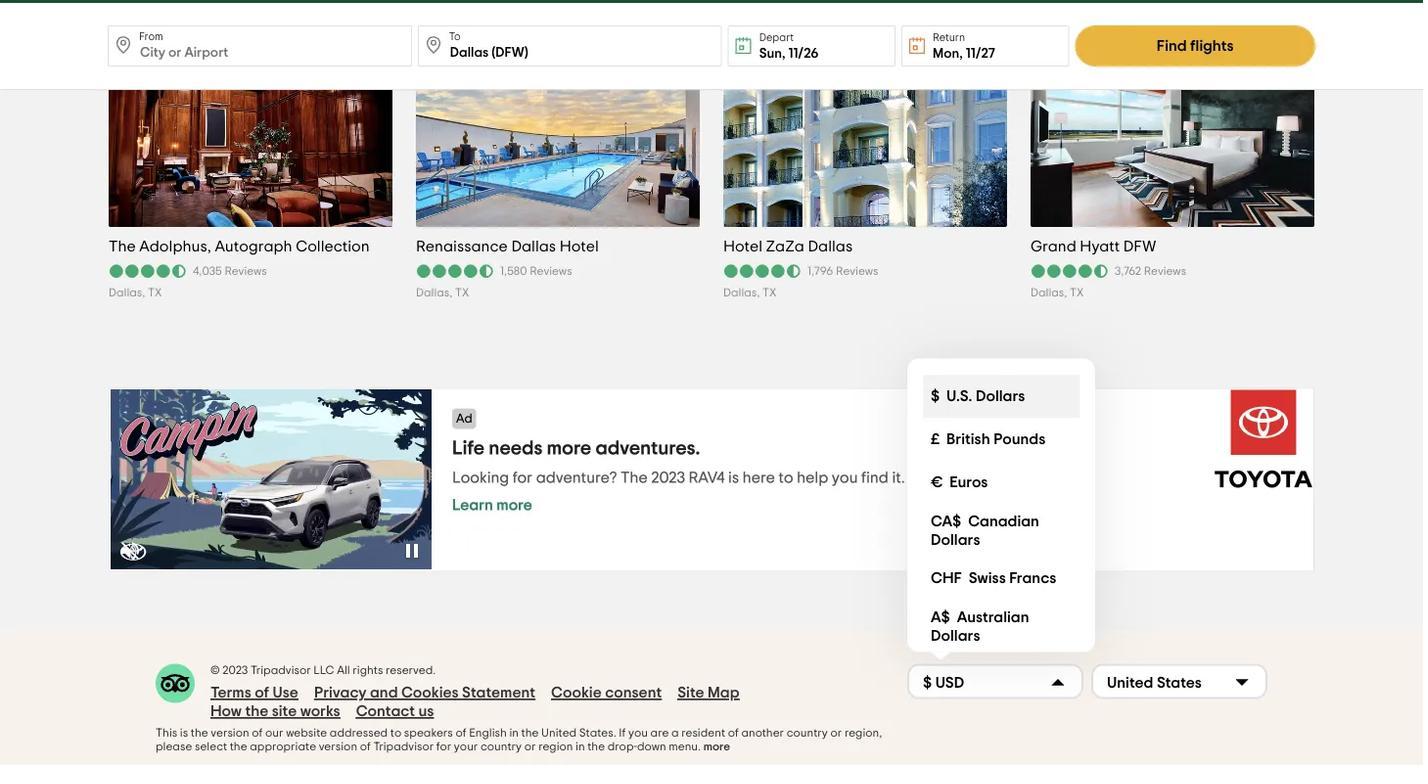 Task type: vqa. For each thing, say whether or not it's contained in the screenshot.
THE BITES
no



Task type: describe. For each thing, give the bounding box(es) containing it.
site map link
[[678, 685, 740, 703]]

for
[[437, 742, 452, 754]]

are
[[651, 729, 669, 740]]

united states
[[1107, 676, 1202, 691]]

is
[[180, 729, 188, 740]]

1 vertical spatial country
[[481, 742, 522, 754]]

hotel zaza dallas link
[[724, 238, 1008, 257]]

contact us link
[[356, 703, 434, 722]]

renaissance dallas hotel link
[[416, 238, 700, 257]]

tx for grand
[[1070, 288, 1084, 300]]

privacy and cookies statement
[[314, 686, 536, 702]]

contact
[[356, 705, 415, 720]]

statement
[[462, 686, 536, 702]]

of down the addressed
[[360, 742, 371, 754]]

grand hyatt dfw
[[1031, 240, 1157, 255]]

terms of use link
[[211, 685, 299, 703]]

your
[[454, 742, 478, 754]]

dallas, for grand
[[1031, 288, 1068, 300]]

more
[[704, 742, 731, 754]]

down
[[637, 742, 666, 754]]

of up more
[[728, 729, 739, 740]]

4,035
[[193, 266, 222, 278]]

dallas, for hotel
[[724, 288, 760, 300]]

tx for hotel
[[763, 288, 777, 300]]

dollars for a$  australian dollars
[[931, 628, 981, 644]]

select
[[195, 742, 227, 754]]

resident
[[682, 729, 726, 740]]

tx for renaissance
[[455, 288, 469, 300]]

reviews for hotel
[[530, 266, 572, 278]]

to
[[449, 31, 461, 42]]

1,580
[[500, 266, 527, 278]]

chf  swiss
[[931, 571, 1006, 587]]

a$  australian dollars
[[931, 610, 1030, 644]]

website
[[286, 729, 327, 740]]

© 2023 tripadvisor llc all rights reserved.
[[211, 666, 436, 678]]

£  british pounds
[[931, 432, 1046, 448]]

dollars for $  u.s. dollars
[[976, 389, 1026, 405]]

this is the version of our website addressed to speakers of english in the united states
[[156, 729, 614, 740]]

use
[[273, 686, 299, 702]]

0 vertical spatial or
[[831, 729, 842, 740]]

rights
[[353, 666, 383, 678]]

hyatt
[[1080, 240, 1120, 255]]

the right select
[[230, 742, 247, 754]]

sun,
[[760, 47, 786, 61]]

how
[[211, 705, 242, 720]]

the
[[109, 240, 136, 255]]

1 horizontal spatial country
[[787, 729, 828, 740]]

list box containing $  u.s. dollars
[[908, 360, 1096, 653]]

$ usd
[[923, 676, 965, 691]]

dallas, for renaissance
[[416, 288, 453, 300]]

renaissance dallas hotel
[[416, 240, 599, 255]]

chf  swiss francs
[[931, 571, 1057, 587]]

dallas, tx for the
[[109, 288, 162, 300]]

find
[[1157, 38, 1187, 54]]

grand
[[1031, 240, 1077, 255]]

return mon, 11/27
[[933, 32, 996, 61]]

united inside "popup button"
[[1107, 676, 1154, 691]]

mon,
[[933, 47, 963, 61]]

another
[[742, 729, 784, 740]]

ca$  canadian
[[931, 514, 1040, 529]]

find flights
[[1157, 38, 1234, 54]]

city or airport text field for to
[[418, 25, 722, 67]]

a
[[672, 729, 679, 740]]

1 dallas from the left
[[512, 240, 556, 255]]

adolphus,
[[139, 240, 211, 255]]

how the site works link
[[211, 703, 340, 722]]

$  u.s. dollars
[[931, 389, 1026, 405]]

speakers
[[404, 729, 453, 740]]

united states button
[[1092, 665, 1268, 700]]

appropriate
[[250, 742, 316, 754]]

region
[[539, 742, 573, 754]]

cookie
[[551, 686, 602, 702]]

dallas, tx for hotel
[[724, 288, 777, 300]]

find flights button
[[1076, 25, 1316, 67]]

francs
[[1010, 571, 1057, 587]]

the adolphus, autograph collection image
[[104, 32, 397, 228]]

collection
[[296, 240, 370, 255]]

contact us
[[356, 705, 434, 720]]

$ usd button
[[908, 665, 1084, 700]]

terms of use
[[211, 686, 299, 702]]

please
[[156, 742, 192, 754]]

us
[[419, 705, 434, 720]]

this
[[156, 729, 177, 740]]

ca$  canadian dollars
[[931, 514, 1040, 548]]



Task type: locate. For each thing, give the bounding box(es) containing it.
our
[[265, 729, 283, 740]]

dallas, down grand at right top
[[1031, 288, 1068, 300]]

1 horizontal spatial states
[[1157, 676, 1202, 691]]

4 tx from the left
[[1070, 288, 1084, 300]]

$  u.s.
[[931, 389, 973, 405]]

0 vertical spatial dollars
[[976, 389, 1026, 405]]

1,580 reviews
[[500, 266, 572, 278]]

tx down renaissance
[[455, 288, 469, 300]]

return
[[933, 32, 966, 43]]

reviews down renaissance dallas hotel link
[[530, 266, 572, 278]]

in right the english
[[510, 729, 519, 740]]

dfw
[[1124, 240, 1157, 255]]

usd
[[936, 676, 965, 691]]

.
[[614, 729, 617, 740]]

autograph
[[215, 240, 293, 255]]

the adolphus, autograph collection
[[109, 240, 370, 255]]

hotel zaza dallas image
[[724, 0, 1008, 314]]

2 dallas, from the left
[[416, 288, 453, 300]]

dallas, tx down zaza
[[724, 288, 777, 300]]

cookies
[[401, 686, 459, 702]]

dollars down ca$  canadian
[[931, 532, 981, 548]]

drop-
[[608, 742, 637, 754]]

states
[[1157, 676, 1202, 691], [579, 729, 614, 740]]

renaissance dallas hotel image
[[411, 32, 705, 228]]

country right another in the right bottom of the page
[[787, 729, 828, 740]]

the right the "is"
[[191, 729, 208, 740]]

3 dallas, tx from the left
[[724, 288, 777, 300]]

dallas, for the
[[109, 288, 145, 300]]

of up your
[[456, 729, 467, 740]]

privacy
[[314, 686, 367, 702]]

dallas
[[512, 240, 556, 255], [808, 240, 853, 255]]

of up how the site works link
[[255, 686, 269, 702]]

tx for the
[[148, 288, 162, 300]]

1 dallas, from the left
[[109, 288, 145, 300]]

in right region
[[576, 742, 585, 754]]

4 reviews from the left
[[1144, 266, 1187, 278]]

4 dallas, tx from the left
[[1031, 288, 1084, 300]]

2 vertical spatial dollars
[[931, 628, 981, 644]]

1 reviews from the left
[[225, 266, 267, 278]]

grand hyatt dfw image
[[1026, 32, 1321, 228]]

2 reviews from the left
[[530, 266, 572, 278]]

list box
[[908, 360, 1096, 653]]

0 horizontal spatial united
[[542, 729, 577, 740]]

dollars for ca$  canadian dollars
[[931, 532, 981, 548]]

1,796
[[808, 266, 834, 278]]

from
[[139, 31, 163, 42]]

0 horizontal spatial city or airport text field
[[108, 25, 412, 67]]

0 vertical spatial version
[[211, 729, 249, 740]]

1 horizontal spatial version
[[319, 742, 357, 754]]

1,796 reviews
[[808, 266, 879, 278]]

0 horizontal spatial in
[[510, 729, 519, 740]]

reviews down hotel zaza dallas link
[[836, 266, 879, 278]]

2 dallas from the left
[[808, 240, 853, 255]]

dallas, tx
[[109, 288, 162, 300], [416, 288, 469, 300], [724, 288, 777, 300], [1031, 288, 1084, 300]]

version
[[211, 729, 249, 740], [319, 742, 357, 754]]

privacy and cookies statement link
[[314, 685, 536, 703]]

to
[[391, 729, 402, 740]]

1 vertical spatial version
[[319, 742, 357, 754]]

renaissance
[[416, 240, 508, 255]]

3 tx from the left
[[763, 288, 777, 300]]

3,762 reviews
[[1115, 266, 1187, 278]]

1 tx from the left
[[148, 288, 162, 300]]

united
[[1107, 676, 1154, 691], [542, 729, 577, 740]]

dallas, tx for grand
[[1031, 288, 1084, 300]]

dallas, tx for renaissance
[[416, 288, 469, 300]]

0 horizontal spatial version
[[211, 729, 249, 740]]

hotel up 1,580 reviews
[[560, 240, 599, 255]]

grand hyatt dfw link
[[1031, 238, 1315, 257]]

the left drop-
[[588, 742, 605, 754]]

tripadvisor down to
[[373, 742, 434, 754]]

1 horizontal spatial tripadvisor
[[373, 742, 434, 754]]

$
[[923, 676, 932, 691]]

4 dallas, from the left
[[1031, 288, 1068, 300]]

hotel
[[560, 240, 599, 255], [724, 240, 763, 255]]

2023
[[222, 666, 248, 678]]

1 dallas, tx from the left
[[109, 288, 162, 300]]

tripadvisor up use
[[251, 666, 311, 678]]

consent
[[605, 686, 662, 702]]

4,035 reviews
[[193, 266, 267, 278]]

you
[[629, 729, 648, 740]]

reviews
[[225, 266, 267, 278], [530, 266, 572, 278], [836, 266, 879, 278], [1144, 266, 1187, 278]]

1 horizontal spatial united
[[1107, 676, 1154, 691]]

zaza
[[766, 240, 805, 255]]

more button
[[704, 741, 731, 755]]

reviews for dallas
[[836, 266, 879, 278]]

states inside "popup button"
[[1157, 676, 1202, 691]]

0 horizontal spatial states
[[579, 729, 614, 740]]

reviews for dfw
[[1144, 266, 1187, 278]]

version down the addressed
[[319, 742, 357, 754]]

cookie consent
[[551, 686, 662, 702]]

country down the english
[[481, 742, 522, 754]]

0 horizontal spatial or
[[525, 742, 536, 754]]

depart
[[760, 32, 794, 43]]

0 horizontal spatial country
[[481, 742, 522, 754]]

reviews down the adolphus, autograph collection link
[[225, 266, 267, 278]]

site
[[678, 686, 705, 702]]

in inside . if you are a resident of another country or region, please select the appropriate version of tripadvisor for your country or region in the drop-down menu.
[[576, 742, 585, 754]]

0 vertical spatial in
[[510, 729, 519, 740]]

1 vertical spatial dollars
[[931, 532, 981, 548]]

1 horizontal spatial dallas
[[808, 240, 853, 255]]

1 vertical spatial united
[[542, 729, 577, 740]]

all
[[337, 666, 350, 678]]

and
[[370, 686, 398, 702]]

dallas, tx down grand at right top
[[1031, 288, 1084, 300]]

dallas, down hotel zaza dallas
[[724, 288, 760, 300]]

or
[[831, 729, 842, 740], [525, 742, 536, 754]]

0 vertical spatial states
[[1157, 676, 1202, 691]]

€  euros
[[931, 475, 988, 491]]

0 vertical spatial united
[[1107, 676, 1154, 691]]

0 horizontal spatial hotel
[[560, 240, 599, 255]]

©
[[211, 666, 220, 678]]

1 vertical spatial or
[[525, 742, 536, 754]]

advertisement region
[[109, 389, 1315, 573]]

depart sun, 11/26
[[760, 32, 819, 61]]

1 horizontal spatial or
[[831, 729, 842, 740]]

1 horizontal spatial city or airport text field
[[418, 25, 722, 67]]

site map how the site works
[[211, 686, 740, 720]]

of left our
[[252, 729, 263, 740]]

in
[[510, 729, 519, 740], [576, 742, 585, 754]]

or left region,
[[831, 729, 842, 740]]

tx down grand hyatt dfw
[[1070, 288, 1084, 300]]

0 horizontal spatial dallas
[[512, 240, 556, 255]]

2 dallas, tx from the left
[[416, 288, 469, 300]]

a$  australian
[[931, 610, 1030, 625]]

11/27
[[966, 47, 996, 61]]

cookie consent button
[[551, 685, 662, 703]]

2 city or airport text field from the left
[[418, 25, 722, 67]]

reviews down grand hyatt dfw link
[[1144, 266, 1187, 278]]

dollars up £  british pounds
[[976, 389, 1026, 405]]

1 horizontal spatial hotel
[[724, 240, 763, 255]]

2 hotel from the left
[[724, 240, 763, 255]]

3 reviews from the left
[[836, 266, 879, 278]]

the inside site map how the site works
[[245, 705, 269, 720]]

dollars inside a$  australian dollars
[[931, 628, 981, 644]]

dallas, down renaissance
[[416, 288, 453, 300]]

11/26
[[789, 47, 819, 61]]

tx down zaza
[[763, 288, 777, 300]]

terms
[[211, 686, 251, 702]]

llc
[[314, 666, 334, 678]]

dallas, tx down renaissance
[[416, 288, 469, 300]]

reviews for autograph
[[225, 266, 267, 278]]

the
[[245, 705, 269, 720], [191, 729, 208, 740], [522, 729, 539, 740], [230, 742, 247, 754], [588, 742, 605, 754]]

City or Airport text field
[[108, 25, 412, 67], [418, 25, 722, 67]]

or left region
[[525, 742, 536, 754]]

dallas up 1,580 reviews
[[512, 240, 556, 255]]

the up region
[[522, 729, 539, 740]]

tripadvisor
[[251, 666, 311, 678], [373, 742, 434, 754]]

1 vertical spatial states
[[579, 729, 614, 740]]

hotel left zaza
[[724, 240, 763, 255]]

1 hotel from the left
[[560, 240, 599, 255]]

hotel zaza dallas
[[724, 240, 853, 255]]

addressed
[[330, 729, 388, 740]]

1 vertical spatial tripadvisor
[[373, 742, 434, 754]]

reserved.
[[386, 666, 436, 678]]

the adolphus, autograph collection link
[[109, 238, 393, 257]]

0 vertical spatial country
[[787, 729, 828, 740]]

dollars down "a$  australian"
[[931, 628, 981, 644]]

dallas, tx down the
[[109, 288, 162, 300]]

. if you are a resident of another country or region, please select the appropriate version of tripadvisor for your country or region in the drop-down menu.
[[156, 729, 883, 754]]

0 horizontal spatial tripadvisor
[[251, 666, 311, 678]]

dallas up 1,796
[[808, 240, 853, 255]]

version inside . if you are a resident of another country or region, please select the appropriate version of tripadvisor for your country or region in the drop-down menu.
[[319, 742, 357, 754]]

1 horizontal spatial in
[[576, 742, 585, 754]]

1 city or airport text field from the left
[[108, 25, 412, 67]]

dallas, down the
[[109, 288, 145, 300]]

3 dallas, from the left
[[724, 288, 760, 300]]

pounds
[[994, 432, 1046, 448]]

version down how
[[211, 729, 249, 740]]

country
[[787, 729, 828, 740], [481, 742, 522, 754]]

dollars inside ca$  canadian dollars
[[931, 532, 981, 548]]

the down the terms of use on the left bottom of page
[[245, 705, 269, 720]]

3,762
[[1115, 266, 1142, 278]]

menu.
[[669, 742, 701, 754]]

english
[[469, 729, 507, 740]]

tx down the adolphus,
[[148, 288, 162, 300]]

if
[[619, 729, 626, 740]]

£  british
[[931, 432, 991, 448]]

2 tx from the left
[[455, 288, 469, 300]]

city or airport text field for from
[[108, 25, 412, 67]]

tripadvisor inside . if you are a resident of another country or region, please select the appropriate version of tripadvisor for your country or region in the drop-down menu.
[[373, 742, 434, 754]]

1 vertical spatial in
[[576, 742, 585, 754]]

map
[[708, 686, 740, 702]]

0 vertical spatial tripadvisor
[[251, 666, 311, 678]]



